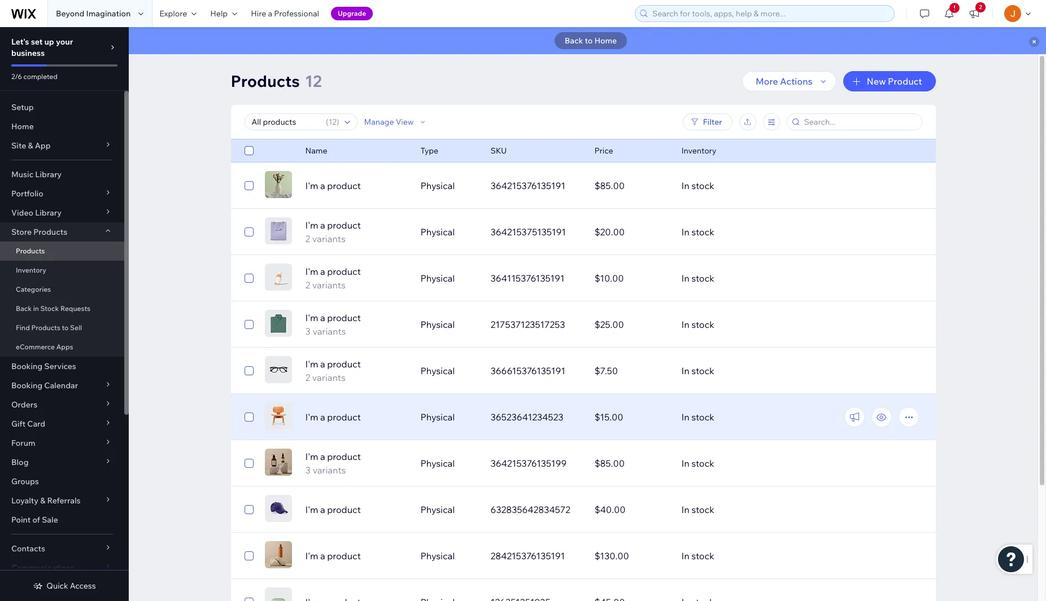 Task type: locate. For each thing, give the bounding box(es) containing it.
7 physical from the top
[[421, 458, 455, 469]]

& for site
[[28, 141, 33, 151]]

1 physical from the top
[[421, 180, 455, 191]]

2 for 364215375135191
[[305, 233, 310, 245]]

2 library from the top
[[35, 208, 62, 218]]

6 stock from the top
[[691, 412, 714, 423]]

physical link for 36523641234523
[[414, 404, 484, 431]]

contacts button
[[0, 539, 124, 559]]

professional
[[274, 8, 319, 19]]

9 in stock from the top
[[681, 551, 714, 562]]

products inside store products popup button
[[33, 227, 67, 237]]

physical link for 632835642834572
[[414, 496, 484, 524]]

1 vertical spatial 3
[[305, 465, 311, 476]]

groups
[[11, 477, 39, 487]]

products down store
[[16, 247, 45, 255]]

0 horizontal spatial to
[[62, 324, 69, 332]]

stock
[[691, 180, 714, 191], [691, 226, 714, 238], [691, 273, 714, 284], [691, 319, 714, 330], [691, 365, 714, 377], [691, 412, 714, 423], [691, 458, 714, 469], [691, 504, 714, 516], [691, 551, 714, 562]]

inventory up categories
[[16, 266, 46, 275]]

gift
[[11, 419, 26, 429]]

in stock link for 36523641234523
[[675, 404, 888, 431]]

physical link for 364115376135191
[[414, 265, 484, 292]]

price
[[594, 146, 613, 156]]

in stock link for 364215375135191
[[675, 219, 888, 246]]

8 in from the top
[[681, 504, 689, 516]]

5 physical from the top
[[421, 365, 455, 377]]

None checkbox
[[244, 144, 253, 158], [244, 179, 253, 193], [244, 318, 253, 332], [244, 364, 253, 378], [244, 411, 253, 424], [244, 457, 253, 471], [244, 503, 253, 517], [244, 550, 253, 563], [244, 596, 253, 602], [244, 144, 253, 158], [244, 179, 253, 193], [244, 318, 253, 332], [244, 364, 253, 378], [244, 411, 253, 424], [244, 457, 253, 471], [244, 503, 253, 517], [244, 550, 253, 563], [244, 596, 253, 602]]

8 in stock from the top
[[681, 504, 714, 516]]

2 booking from the top
[[11, 381, 42, 391]]

back in stock requests link
[[0, 299, 124, 319]]

7 in from the top
[[681, 458, 689, 469]]

1 vertical spatial 12
[[329, 117, 337, 127]]

1 vertical spatial &
[[40, 496, 45, 506]]

3 i'm a product link from the top
[[299, 503, 414, 517]]

stock for 364115376135191
[[691, 273, 714, 284]]

2 in stock link from the top
[[675, 219, 888, 246]]

0 vertical spatial inventory
[[681, 146, 716, 156]]

product
[[888, 76, 922, 87]]

$85.00 link down price
[[588, 172, 675, 199]]

4 i'm a product from the top
[[305, 551, 361, 562]]

$85.00 link up $40.00 link
[[588, 450, 675, 477]]

library up 'store products'
[[35, 208, 62, 218]]

9 product from the top
[[327, 551, 361, 562]]

5 in stock from the top
[[681, 365, 714, 377]]

hire
[[251, 8, 266, 19]]

physical link for 284215376135191
[[414, 543, 484, 570]]

12 up unsaved view field
[[305, 71, 322, 91]]

$85.00 link for 364215376135191
[[588, 172, 675, 199]]

booking for booking calendar
[[11, 381, 42, 391]]

12 for products 12
[[305, 71, 322, 91]]

& for loyalty
[[40, 496, 45, 506]]

1 vertical spatial $85.00 link
[[588, 450, 675, 477]]

1 vertical spatial back
[[16, 304, 32, 313]]

$10.00 link
[[588, 265, 675, 292]]

0 vertical spatial &
[[28, 141, 33, 151]]

in stock for 364115376135191
[[681, 273, 714, 284]]

1 horizontal spatial to
[[585, 36, 593, 46]]

to inside "button"
[[585, 36, 593, 46]]

1 $85.00 link from the top
[[588, 172, 675, 199]]

None checkbox
[[244, 225, 253, 239], [244, 272, 253, 285], [244, 225, 253, 239], [244, 272, 253, 285]]

services
[[44, 361, 76, 372]]

2 stock from the top
[[691, 226, 714, 238]]

back inside "button"
[[565, 36, 583, 46]]

in stock for 364215375135191
[[681, 226, 714, 238]]

$85.00
[[594, 180, 625, 191], [594, 458, 625, 469]]

1 i'm a product 2 variants from the top
[[305, 220, 361, 245]]

more
[[756, 76, 778, 87]]

4 in from the top
[[681, 319, 689, 330]]

9 in from the top
[[681, 551, 689, 562]]

1 in stock from the top
[[681, 180, 714, 191]]

1 booking from the top
[[11, 361, 42, 372]]

4 i'm a product link from the top
[[299, 550, 414, 563]]

7 in stock link from the top
[[675, 450, 888, 477]]

2 physical from the top
[[421, 226, 455, 238]]

a
[[268, 8, 272, 19], [320, 180, 325, 191], [320, 220, 325, 231], [320, 266, 325, 277], [320, 312, 325, 324], [320, 359, 325, 370], [320, 412, 325, 423], [320, 451, 325, 463], [320, 504, 325, 516], [320, 551, 325, 562]]

variants
[[312, 233, 346, 245], [312, 280, 346, 291], [313, 326, 346, 337], [312, 372, 346, 384], [313, 465, 346, 476]]

632835642834572
[[491, 504, 570, 516]]

2 for 366615376135191
[[305, 372, 310, 384]]

0 vertical spatial $85.00 link
[[588, 172, 675, 199]]

back to home
[[565, 36, 617, 46]]

0 vertical spatial home
[[594, 36, 617, 46]]

0 vertical spatial $85.00
[[594, 180, 625, 191]]

in stock for 217537123517253
[[681, 319, 714, 330]]

0 vertical spatial booking
[[11, 361, 42, 372]]

1 horizontal spatial home
[[594, 36, 617, 46]]

back
[[565, 36, 583, 46], [16, 304, 32, 313]]

5 physical link from the top
[[414, 358, 484, 385]]

12 left manage
[[329, 117, 337, 127]]

2 $85.00 link from the top
[[588, 450, 675, 477]]

categories link
[[0, 280, 124, 299]]

2 for 364115376135191
[[305, 280, 310, 291]]

3 for 217537123517253
[[305, 326, 311, 337]]

products 12
[[231, 71, 322, 91]]

12 for ( 12 )
[[329, 117, 337, 127]]

2 i'm a product from the top
[[305, 412, 361, 423]]

3 in stock from the top
[[681, 273, 714, 284]]

physical link for 366615376135191
[[414, 358, 484, 385]]

2 physical link from the top
[[414, 219, 484, 246]]

3 i'm a product 2 variants from the top
[[305, 359, 361, 384]]

$25.00 link
[[588, 311, 675, 338]]

products link
[[0, 242, 124, 261]]

site & app button
[[0, 136, 124, 155]]

$85.00 up "$40.00"
[[594, 458, 625, 469]]

0 vertical spatial 12
[[305, 71, 322, 91]]

3 physical link from the top
[[414, 265, 484, 292]]

8 stock from the top
[[691, 504, 714, 516]]

3
[[305, 326, 311, 337], [305, 465, 311, 476]]

1 vertical spatial to
[[62, 324, 69, 332]]

2 in stock from the top
[[681, 226, 714, 238]]

1 i'm a product 3 variants from the top
[[305, 312, 361, 337]]

i'm a product
[[305, 180, 361, 191], [305, 412, 361, 423], [305, 504, 361, 516], [305, 551, 361, 562]]

back inside sidebar "element"
[[16, 304, 32, 313]]

1 in stock link from the top
[[675, 172, 888, 199]]

9 physical from the top
[[421, 551, 455, 562]]

1 vertical spatial inventory
[[16, 266, 46, 275]]

6 in stock link from the top
[[675, 404, 888, 431]]

8 in stock link from the top
[[675, 496, 888, 524]]

36523641234523 link
[[484, 404, 588, 431]]

i'm a product link for 284215376135191
[[299, 550, 414, 563]]

library inside dropdown button
[[35, 208, 62, 218]]

products
[[231, 71, 300, 91], [33, 227, 67, 237], [16, 247, 45, 255], [31, 324, 60, 332]]

1 physical link from the top
[[414, 172, 484, 199]]

9 in stock link from the top
[[675, 543, 888, 570]]

store products
[[11, 227, 67, 237]]

i'm a product link for 36523641234523
[[299, 411, 414, 424]]

home inside sidebar "element"
[[11, 121, 34, 132]]

access
[[70, 581, 96, 591]]

4 physical link from the top
[[414, 311, 484, 338]]

4 stock from the top
[[691, 319, 714, 330]]

in stock link for 284215376135191
[[675, 543, 888, 570]]

3 for 364215376135199
[[305, 465, 311, 476]]

4 physical from the top
[[421, 319, 455, 330]]

& right loyalty in the bottom of the page
[[40, 496, 45, 506]]

1 vertical spatial booking
[[11, 381, 42, 391]]

in stock link for 366615376135191
[[675, 358, 888, 385]]

forum
[[11, 438, 35, 448]]

inventory down filter button
[[681, 146, 716, 156]]

0 vertical spatial to
[[585, 36, 593, 46]]

gift card button
[[0, 415, 124, 434]]

products inside find products to sell link
[[31, 324, 60, 332]]

2 $85.00 from the top
[[594, 458, 625, 469]]

8 physical link from the top
[[414, 496, 484, 524]]

6 physical link from the top
[[414, 404, 484, 431]]

sell
[[70, 324, 82, 332]]

music library
[[11, 169, 62, 180]]

app
[[35, 141, 51, 151]]

0 horizontal spatial back
[[16, 304, 32, 313]]

364215375135191
[[491, 226, 566, 238]]

library up portfolio dropdown button
[[35, 169, 62, 180]]

physical for 284215376135191
[[421, 551, 455, 562]]

new product
[[867, 76, 922, 87]]

stock for 632835642834572
[[691, 504, 714, 516]]

5 in from the top
[[681, 365, 689, 377]]

9 stock from the top
[[691, 551, 714, 562]]

home link
[[0, 117, 124, 136]]

store
[[11, 227, 32, 237]]

364115376135191 link
[[484, 265, 588, 292]]

physical for 632835642834572
[[421, 504, 455, 516]]

$7.50 link
[[588, 358, 675, 385]]

2 i'm a product 3 variants from the top
[[305, 451, 361, 476]]

1 vertical spatial i'm a product 3 variants
[[305, 451, 361, 476]]

products up ecommerce apps
[[31, 324, 60, 332]]

4 in stock link from the top
[[675, 311, 888, 338]]

0 vertical spatial i'm a product 2 variants
[[305, 220, 361, 245]]

product
[[327, 180, 361, 191], [327, 220, 361, 231], [327, 266, 361, 277], [327, 312, 361, 324], [327, 359, 361, 370], [327, 412, 361, 423], [327, 451, 361, 463], [327, 504, 361, 516], [327, 551, 361, 562]]

of
[[32, 515, 40, 525]]

1 vertical spatial i'm a product 2 variants
[[305, 266, 361, 291]]

0 vertical spatial back
[[565, 36, 583, 46]]

7 i'm from the top
[[305, 451, 318, 463]]

1 horizontal spatial 12
[[329, 117, 337, 127]]

i'm a product for 284215376135191
[[305, 551, 361, 562]]

0 vertical spatial 3
[[305, 326, 311, 337]]

$85.00 link for 364215376135199
[[588, 450, 675, 477]]

new
[[867, 76, 886, 87]]

physical for 217537123517253
[[421, 319, 455, 330]]

booking down the ecommerce at the left bottom of page
[[11, 361, 42, 372]]

3 in stock link from the top
[[675, 265, 888, 292]]

364215376135191 link
[[484, 172, 588, 199]]

9 i'm from the top
[[305, 551, 318, 562]]

1 i'm a product link from the top
[[299, 179, 414, 193]]

2 in from the top
[[681, 226, 689, 238]]

in for 632835642834572
[[681, 504, 689, 516]]

9 physical link from the top
[[414, 543, 484, 570]]

1 vertical spatial $85.00
[[594, 458, 625, 469]]

1 3 from the top
[[305, 326, 311, 337]]

physical for 366615376135191
[[421, 365, 455, 377]]

36523641234523
[[491, 412, 563, 423]]

beyond imagination
[[56, 8, 131, 19]]

products inside products link
[[16, 247, 45, 255]]

0 vertical spatial i'm a product 3 variants
[[305, 312, 361, 337]]

store products button
[[0, 223, 124, 242]]

products up products link
[[33, 227, 67, 237]]

home
[[594, 36, 617, 46], [11, 121, 34, 132]]

booking up orders
[[11, 381, 42, 391]]

stock for 364215375135191
[[691, 226, 714, 238]]

& right site
[[28, 141, 33, 151]]

2 i'm from the top
[[305, 220, 318, 231]]

1 in from the top
[[681, 180, 689, 191]]

in for 284215376135191
[[681, 551, 689, 562]]

7 physical link from the top
[[414, 450, 484, 477]]

physical for 364215376135199
[[421, 458, 455, 469]]

6 in stock from the top
[[681, 412, 714, 423]]

0 horizontal spatial &
[[28, 141, 33, 151]]

1 vertical spatial home
[[11, 121, 34, 132]]

stock for 364215376135199
[[691, 458, 714, 469]]

0 horizontal spatial home
[[11, 121, 34, 132]]

1 product from the top
[[327, 180, 361, 191]]

hire a professional link
[[244, 0, 326, 27]]

3 physical from the top
[[421, 273, 455, 284]]

1 stock from the top
[[691, 180, 714, 191]]

1 $85.00 from the top
[[594, 180, 625, 191]]

quick
[[47, 581, 68, 591]]

2 i'm a product 2 variants from the top
[[305, 266, 361, 291]]

4 in stock from the top
[[681, 319, 714, 330]]

8 physical from the top
[[421, 504, 455, 516]]

back to home button
[[555, 32, 627, 49]]

in stock for 632835642834572
[[681, 504, 714, 516]]

3 stock from the top
[[691, 273, 714, 284]]

3 in from the top
[[681, 273, 689, 284]]

2 i'm a product link from the top
[[299, 411, 414, 424]]

2 vertical spatial i'm a product 2 variants
[[305, 359, 361, 384]]

1 horizontal spatial &
[[40, 496, 45, 506]]

Search... field
[[801, 114, 918, 130]]

in stock link for 364215376135199
[[675, 450, 888, 477]]

7 stock from the top
[[691, 458, 714, 469]]

2/6
[[11, 72, 22, 81]]

point of sale
[[11, 515, 58, 525]]

5 stock from the top
[[691, 365, 714, 377]]

to
[[585, 36, 593, 46], [62, 324, 69, 332]]

0 horizontal spatial inventory
[[16, 266, 46, 275]]

booking inside dropdown button
[[11, 381, 42, 391]]

1 i'm a product from the top
[[305, 180, 361, 191]]

1 library from the top
[[35, 169, 62, 180]]

gift card
[[11, 419, 45, 429]]

1 horizontal spatial back
[[565, 36, 583, 46]]

1 vertical spatial library
[[35, 208, 62, 218]]

library for video library
[[35, 208, 62, 218]]

video library
[[11, 208, 62, 218]]

0 horizontal spatial 12
[[305, 71, 322, 91]]

in for 364215376135199
[[681, 458, 689, 469]]

6 physical from the top
[[421, 412, 455, 423]]

7 in stock from the top
[[681, 458, 714, 469]]

i'm a product link
[[299, 179, 414, 193], [299, 411, 414, 424], [299, 503, 414, 517], [299, 550, 414, 563]]

$85.00 down price
[[594, 180, 625, 191]]

variants for 366615376135191
[[312, 372, 346, 384]]

let's set up your business
[[11, 37, 73, 58]]

physical link for 364215376135191
[[414, 172, 484, 199]]

booking calendar
[[11, 381, 78, 391]]

i'm a product 3 variants
[[305, 312, 361, 337], [305, 451, 361, 476]]

6 in from the top
[[681, 412, 689, 423]]

in stock for 364215376135191
[[681, 180, 714, 191]]

5 in stock link from the top
[[675, 358, 888, 385]]

$40.00
[[594, 504, 626, 516]]

(
[[326, 117, 329, 127]]

2 3 from the top
[[305, 465, 311, 476]]

2
[[979, 3, 982, 11], [305, 233, 310, 245], [305, 280, 310, 291], [305, 372, 310, 384]]

0 vertical spatial library
[[35, 169, 62, 180]]

variants for 364215375135191
[[312, 233, 346, 245]]

3 i'm a product from the top
[[305, 504, 361, 516]]



Task type: vqa. For each thing, say whether or not it's contained in the screenshot.
left 12
yes



Task type: describe. For each thing, give the bounding box(es) containing it.
physical link for 217537123517253
[[414, 311, 484, 338]]

back to home alert
[[129, 27, 1046, 54]]

$130.00 link
[[588, 543, 675, 570]]

contacts
[[11, 544, 45, 554]]

217537123517253
[[491, 319, 565, 330]]

manage
[[364, 117, 394, 127]]

$15.00
[[594, 412, 623, 423]]

groups link
[[0, 472, 124, 491]]

quick access button
[[33, 581, 96, 591]]

hire a professional
[[251, 8, 319, 19]]

$10.00
[[594, 273, 624, 284]]

booking services link
[[0, 357, 124, 376]]

632835642834572 link
[[484, 496, 588, 524]]

booking services
[[11, 361, 76, 372]]

8 product from the top
[[327, 504, 361, 516]]

$15.00 link
[[588, 404, 675, 431]]

364215376135199
[[491, 458, 567, 469]]

portfolio button
[[0, 184, 124, 203]]

site & app
[[11, 141, 51, 151]]

Unsaved view field
[[248, 114, 323, 130]]

physical link for 364215375135191
[[414, 219, 484, 246]]

stock for 36523641234523
[[691, 412, 714, 423]]

categories
[[16, 285, 51, 294]]

stock
[[40, 304, 59, 313]]

stock for 366615376135191
[[691, 365, 714, 377]]

loyalty & referrals
[[11, 496, 81, 506]]

more actions button
[[742, 71, 836, 92]]

2 product from the top
[[327, 220, 361, 231]]

filter button
[[683, 114, 732, 130]]

find
[[16, 324, 30, 332]]

find products to sell
[[16, 324, 82, 332]]

actions
[[780, 76, 813, 87]]

in for 364215376135191
[[681, 180, 689, 191]]

in stock for 364215376135199
[[681, 458, 714, 469]]

sale
[[42, 515, 58, 525]]

library for music library
[[35, 169, 62, 180]]

6 i'm from the top
[[305, 412, 318, 423]]

i'm a product 2 variants for 364115376135191
[[305, 266, 361, 291]]

3 product from the top
[[327, 266, 361, 277]]

2/6 completed
[[11, 72, 57, 81]]

set
[[31, 37, 43, 47]]

2 inside button
[[979, 3, 982, 11]]

in
[[33, 304, 39, 313]]

back for back to home
[[565, 36, 583, 46]]

portfolio
[[11, 189, 43, 199]]

in stock link for 364215376135191
[[675, 172, 888, 199]]

stock for 364215376135191
[[691, 180, 714, 191]]

1 horizontal spatial inventory
[[681, 146, 716, 156]]

help button
[[204, 0, 244, 27]]

more actions
[[756, 76, 813, 87]]

$7.50
[[594, 365, 618, 377]]

beyond
[[56, 8, 84, 19]]

physical link for 364215376135199
[[414, 450, 484, 477]]

$20.00
[[594, 226, 625, 238]]

video
[[11, 208, 33, 218]]

in for 36523641234523
[[681, 412, 689, 423]]

in for 366615376135191
[[681, 365, 689, 377]]

booking for booking services
[[11, 361, 42, 372]]

i'm a product for 632835642834572
[[305, 504, 361, 516]]

card
[[27, 419, 45, 429]]

364215376135199 link
[[484, 450, 588, 477]]

$85.00 for 364215376135199
[[594, 458, 625, 469]]

physical for 36523641234523
[[421, 412, 455, 423]]

364115376135191
[[491, 273, 565, 284]]

imagination
[[86, 8, 131, 19]]

calendar
[[44, 381, 78, 391]]

Search for tools, apps, help & more... field
[[649, 6, 891, 21]]

7 product from the top
[[327, 451, 361, 463]]

i'm a product for 36523641234523
[[305, 412, 361, 423]]

in for 364115376135191
[[681, 273, 689, 284]]

i'm a product 3 variants for 364215376135199
[[305, 451, 361, 476]]

back in stock requests
[[16, 304, 90, 313]]

in stock link for 217537123517253
[[675, 311, 888, 338]]

in stock link for 364115376135191
[[675, 265, 888, 292]]

referrals
[[47, 496, 81, 506]]

filter
[[703, 117, 722, 127]]

in stock for 36523641234523
[[681, 412, 714, 423]]

business
[[11, 48, 45, 58]]

completed
[[23, 72, 57, 81]]

5 i'm from the top
[[305, 359, 318, 370]]

364215375135191 link
[[484, 219, 588, 246]]

i'm a product 2 variants for 364215375135191
[[305, 220, 361, 245]]

blog button
[[0, 453, 124, 472]]

up
[[44, 37, 54, 47]]

i'm a product link for 364215376135191
[[299, 179, 414, 193]]

orders button
[[0, 395, 124, 415]]

in for 364215375135191
[[681, 226, 689, 238]]

let's
[[11, 37, 29, 47]]

in for 217537123517253
[[681, 319, 689, 330]]

inventory link
[[0, 261, 124, 280]]

back for back in stock requests
[[16, 304, 32, 313]]

i'm a product 3 variants for 217537123517253
[[305, 312, 361, 337]]

find products to sell link
[[0, 319, 124, 338]]

3 i'm from the top
[[305, 266, 318, 277]]

8 i'm from the top
[[305, 504, 318, 516]]

in stock link for 632835642834572
[[675, 496, 888, 524]]

view
[[396, 117, 414, 127]]

type
[[421, 146, 438, 156]]

products up unsaved view field
[[231, 71, 300, 91]]

communications
[[11, 563, 75, 573]]

i'm a product 2 variants for 366615376135191
[[305, 359, 361, 384]]

i'm a product link for 632835642834572
[[299, 503, 414, 517]]

name
[[305, 146, 327, 156]]

physical for 364115376135191
[[421, 273, 455, 284]]

5 product from the top
[[327, 359, 361, 370]]

music library link
[[0, 165, 124, 184]]

in stock for 284215376135191
[[681, 551, 714, 562]]

sidebar element
[[0, 27, 129, 602]]

1 i'm from the top
[[305, 180, 318, 191]]

home inside "button"
[[594, 36, 617, 46]]

stock for 284215376135191
[[691, 551, 714, 562]]

video library button
[[0, 203, 124, 223]]

$25.00
[[594, 319, 624, 330]]

6 product from the top
[[327, 412, 361, 423]]

stock for 217537123517253
[[691, 319, 714, 330]]

to inside sidebar "element"
[[62, 324, 69, 332]]

explore
[[159, 8, 187, 19]]

communications button
[[0, 559, 124, 578]]

ecommerce apps
[[16, 343, 73, 351]]

i'm a product for 364215376135191
[[305, 180, 361, 191]]

4 i'm from the top
[[305, 312, 318, 324]]

4 product from the top
[[327, 312, 361, 324]]

ecommerce apps link
[[0, 338, 124, 357]]

( 12 )
[[326, 117, 339, 127]]

variants for 217537123517253
[[313, 326, 346, 337]]

$20.00 link
[[588, 219, 675, 246]]

ecommerce
[[16, 343, 55, 351]]

variants for 364115376135191
[[312, 280, 346, 291]]

physical for 364215375135191
[[421, 226, 455, 238]]

booking calendar button
[[0, 376, 124, 395]]

366615376135191 link
[[484, 358, 588, 385]]

inventory inside sidebar "element"
[[16, 266, 46, 275]]

blog
[[11, 458, 29, 468]]

284215376135191
[[491, 551, 565, 562]]

loyalty & referrals button
[[0, 491, 124, 511]]

physical for 364215376135191
[[421, 180, 455, 191]]

$130.00
[[594, 551, 629, 562]]

variants for 364215376135199
[[313, 465, 346, 476]]

$85.00 for 364215376135191
[[594, 180, 625, 191]]

help
[[210, 8, 228, 19]]

in stock for 366615376135191
[[681, 365, 714, 377]]

orders
[[11, 400, 37, 410]]

setup
[[11, 102, 34, 112]]

your
[[56, 37, 73, 47]]

284215376135191 link
[[484, 543, 588, 570]]



